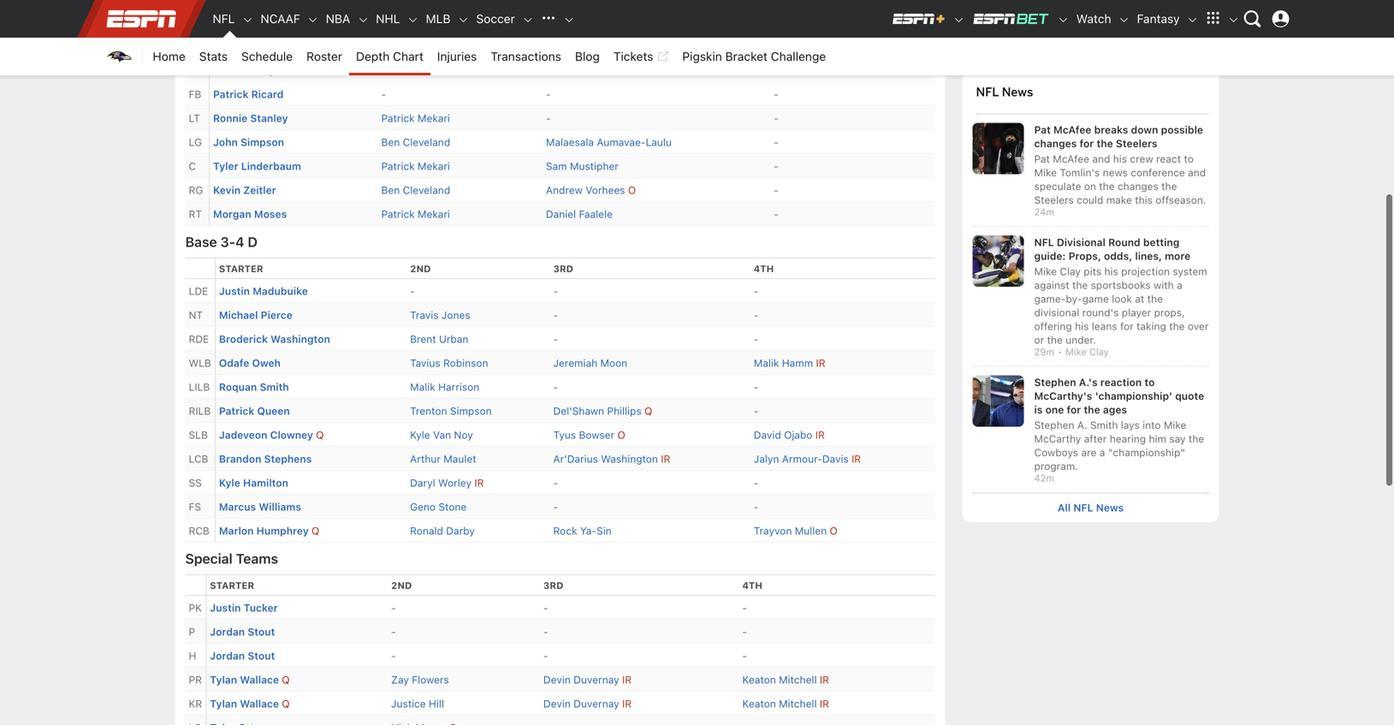 Task type: vqa. For each thing, say whether or not it's contained in the screenshot.


Task type: locate. For each thing, give the bounding box(es) containing it.
marlon humphrey q
[[219, 525, 319, 537]]

phillips
[[607, 405, 642, 417]]

1 keaton mitchell ir from the top
[[743, 674, 829, 686]]

blog
[[575, 49, 600, 63]]

1 devin duvernay link from the top
[[543, 674, 619, 686]]

0 vertical spatial stout
[[248, 626, 275, 638]]

keaton for zay flowers
[[743, 674, 776, 686]]

malik up charlie
[[381, 40, 407, 52]]

rcb
[[189, 525, 210, 537]]

washington for ar'darius
[[601, 453, 658, 465]]

1 horizontal spatial smith
[[1090, 419, 1118, 431]]

0 vertical spatial starter
[[219, 263, 263, 275]]

is
[[1034, 404, 1043, 416]]

charlie
[[381, 64, 415, 76]]

1 vertical spatial mcafee
[[1053, 153, 1090, 165]]

0 vertical spatial cleveland
[[403, 136, 450, 148]]

darby
[[446, 525, 475, 537]]

0 vertical spatial jordan
[[210, 626, 245, 638]]

3 patrick mekari from the top
[[381, 208, 450, 220]]

tylan wallace link up "malik cunningham" link
[[381, 16, 448, 28]]

steelers down down
[[1116, 137, 1158, 149]]

the down conference at the right of the page
[[1162, 180, 1177, 192]]

speculate
[[1034, 180, 1082, 192]]

1 vertical spatial starter
[[210, 580, 254, 591]]

patrick mekari for sam
[[381, 160, 450, 172]]

lcb
[[189, 453, 208, 465]]

tylan wallace q right kr
[[210, 698, 290, 710]]

1 vertical spatial pat
[[1034, 153, 1050, 165]]

pr
[[189, 674, 202, 686]]

ben for kevin zeitler
[[381, 184, 400, 196]]

justin up michael
[[219, 285, 250, 297]]

1 stout from the top
[[248, 626, 275, 638]]

0 vertical spatial malik
[[381, 40, 407, 52]]

2 vertical spatial wallace
[[240, 698, 279, 710]]

for inside nfl divisional round betting guide: props, odds, lines, more mike clay pits his projection system against the sportsbooks with a game-by-game look at the divisional round's player props, offering his leans for taking the over or the under.
[[1120, 320, 1134, 332]]

starter down 4
[[219, 263, 263, 275]]

justin
[[219, 285, 250, 297], [210, 602, 241, 614]]

malik for malik cunningham
[[381, 40, 407, 52]]

2 vertical spatial o
[[830, 525, 838, 537]]

smith up after
[[1090, 419, 1118, 431]]

with
[[1154, 279, 1174, 291]]

kyle left van
[[410, 429, 430, 441]]

rde
[[189, 333, 209, 345]]

2 keaton mitchell link from the top
[[743, 698, 817, 710]]

2 jordan stout link from the top
[[210, 650, 275, 662]]

lde
[[189, 285, 208, 297]]

3 patrick mekari link from the top
[[381, 208, 450, 220]]

projection
[[1121, 265, 1170, 277]]

1 vertical spatial jordan stout link
[[210, 650, 275, 662]]

c
[[189, 160, 196, 172]]

1 vertical spatial his
[[1105, 265, 1119, 277]]

1 jordan stout link from the top
[[210, 626, 275, 638]]

espn plus image
[[953, 14, 965, 26]]

duvernay
[[574, 674, 619, 686], [574, 698, 619, 710]]

1 ben cleveland link from the top
[[381, 136, 450, 148]]

2 stephen from the top
[[1034, 419, 1075, 431]]

0 vertical spatial ben
[[381, 136, 400, 148]]

the down breaks
[[1097, 137, 1113, 149]]

2 vertical spatial tylan
[[210, 698, 237, 710]]

devin duvernay link for flowers
[[543, 674, 619, 686]]

jordan right p h pr
[[210, 650, 245, 662]]

o right vorhees
[[628, 184, 636, 196]]

external link image
[[657, 46, 669, 67]]

1 vertical spatial ben
[[381, 184, 400, 196]]

washington down pierce
[[271, 333, 330, 345]]

rashod
[[213, 16, 251, 28]]

cleveland for simpson
[[403, 136, 450, 148]]

cleveland for zeitler
[[403, 184, 450, 196]]

2 ben cleveland from the top
[[381, 184, 450, 196]]

o right mullen
[[830, 525, 838, 537]]

1 vertical spatial cleveland
[[403, 184, 450, 196]]

mike inside nfl divisional round betting guide: props, odds, lines, more mike clay pits his projection system against the sportsbooks with a game-by-game look at the divisional round's player props, offering his leans for taking the over or the under.
[[1034, 265, 1057, 277]]

stephen a.'s reaction to mccarthy's 'championship' quote is one for the ages image
[[973, 376, 1024, 427]]

1 vertical spatial kyle
[[219, 477, 240, 489]]

stout for 2nd jordan stout link from the bottom of the page
[[248, 626, 275, 638]]

ir for malik hamm link
[[816, 357, 826, 369]]

del'shawn
[[553, 405, 604, 417]]

starter for teams
[[210, 580, 254, 591]]

1 vertical spatial patrick mekari link
[[381, 160, 450, 172]]

1 vertical spatial wallace
[[240, 674, 279, 686]]

jalyn armour-davis ir
[[754, 453, 861, 465]]

3rd down rock
[[543, 580, 564, 591]]

for down mccarthy's
[[1067, 404, 1081, 416]]

tyler
[[213, 160, 238, 172]]

2 ben cleveland link from the top
[[381, 184, 450, 196]]

to up the 'championship'
[[1145, 376, 1155, 388]]

2 stout from the top
[[248, 650, 275, 662]]

0 vertical spatial wr
[[189, 16, 205, 28]]

changes up this
[[1118, 180, 1159, 192]]

stephen up mccarthy's
[[1034, 376, 1076, 388]]

3rd for special teams
[[543, 580, 564, 591]]

his up sportsbooks
[[1105, 265, 1119, 277]]

justice hill
[[391, 698, 444, 710]]

1 ben from the top
[[381, 136, 400, 148]]

tucker
[[244, 602, 278, 614]]

nfl inside global navigation element
[[213, 12, 235, 26]]

1 vertical spatial tylan wallace q
[[210, 674, 290, 686]]

2 cleveland from the top
[[403, 184, 450, 196]]

2 vertical spatial for
[[1067, 404, 1081, 416]]

ojabo
[[784, 429, 813, 441]]

isaiah likely
[[213, 64, 275, 76]]

0 vertical spatial mitchell
[[779, 674, 817, 686]]

kyle van noy link
[[410, 429, 473, 441]]

tylan wallace q right pr
[[210, 674, 290, 686]]

1 patrick mekari link from the top
[[381, 112, 450, 124]]

roquan
[[219, 381, 257, 393]]

a right with
[[1177, 279, 1183, 291]]

q for zay flowers
[[282, 674, 290, 686]]

1 vertical spatial 3rd
[[543, 580, 564, 591]]

1 vertical spatial wr
[[189, 40, 205, 52]]

0 vertical spatial mekari
[[418, 112, 450, 124]]

2 jordan stout from the top
[[210, 650, 275, 662]]

1 mitchell from the top
[[779, 674, 817, 686]]

mitchell for justice hill
[[779, 698, 817, 710]]

his inside the pat mcafee breaks down possible changes for the steelers pat mcafee and his crew react to mike tomlin's news conference and speculate on the changes the steelers could make this offseason. 24m
[[1113, 153, 1127, 165]]

wr up te
[[189, 40, 205, 52]]

ben cleveland link for john simpson
[[381, 136, 450, 148]]

the down news
[[1099, 180, 1115, 192]]

2 devin from the top
[[543, 698, 571, 710]]

sportsbooks
[[1091, 279, 1151, 291]]

john simpson link
[[213, 136, 284, 148]]

nfl up guide:
[[1034, 236, 1054, 248]]

a inside nfl divisional round betting guide: props, odds, lines, more mike clay pits his projection system against the sportsbooks with a game-by-game look at the divisional round's player props, offering his leans for taking the over or the under.
[[1177, 279, 1183, 291]]

jordan stout right p h pr
[[210, 650, 275, 662]]

1 vertical spatial keaton mitchell link
[[743, 698, 817, 710]]

stanley
[[250, 112, 288, 124]]

to inside the pat mcafee breaks down possible changes for the steelers pat mcafee and his crew react to mike tomlin's news conference and speculate on the changes the steelers could make this offseason. 24m
[[1184, 153, 1194, 165]]

jordan stout down justin tucker
[[210, 626, 275, 638]]

4th for base 3-4 d
[[754, 263, 774, 275]]

pat up speculate
[[1034, 153, 1050, 165]]

0 horizontal spatial kyle
[[219, 477, 240, 489]]

o
[[628, 184, 636, 196], [618, 429, 625, 441], [830, 525, 838, 537]]

laulu
[[646, 136, 672, 148]]

0 vertical spatial jordan stout
[[210, 626, 275, 638]]

simpson for john simpson
[[241, 136, 284, 148]]

ben for john simpson
[[381, 136, 400, 148]]

1 vertical spatial for
[[1120, 320, 1134, 332]]

3-
[[220, 234, 235, 250]]

1 duvernay from the top
[[574, 674, 619, 686]]

mullen
[[795, 525, 827, 537]]

malik cunningham link
[[381, 40, 470, 52]]

nfl for nfl
[[213, 12, 235, 26]]

0 vertical spatial for
[[1080, 137, 1094, 149]]

tylan for zay
[[210, 674, 237, 686]]

mike inside stephen a.'s reaction to mccarthy's 'championship' quote is one for the ages stephen a. smith lays into mike mccarthy after hearing him say the cowboys are a "championship" program. 42m
[[1164, 419, 1187, 431]]

2 duvernay from the top
[[574, 698, 619, 710]]

2 devin duvernay link from the top
[[543, 698, 619, 710]]

3 mekari from the top
[[418, 208, 450, 220]]

1 horizontal spatial news
[[1096, 501, 1124, 513]]

2 keaton from the top
[[743, 698, 776, 710]]

list
[[973, 123, 1209, 484]]

2 vertical spatial patrick mekari link
[[381, 208, 450, 220]]

stephen a.'s reaction to mccarthy's 'championship' quote is one for the ages stephen a. smith lays into mike mccarthy after hearing him say the cowboys are a "championship" program. 42m
[[1034, 376, 1205, 484]]

clay down the props,
[[1060, 265, 1081, 277]]

watch
[[1077, 12, 1112, 26]]

stephen a.'s reaction to mccarthy's 'championship' quote is one for the ages element
[[1034, 376, 1209, 417]]

1 vertical spatial jordan stout
[[210, 650, 275, 662]]

malaesala aumavae-laulu
[[546, 136, 672, 148]]

jalyn
[[754, 453, 779, 465]]

1 vertical spatial stephen
[[1034, 419, 1075, 431]]

pat mcafee breaks down possible changes for the steelers element
[[1034, 123, 1209, 150]]

fantasy image
[[1187, 14, 1199, 26]]

1 vertical spatial a
[[1100, 447, 1105, 459]]

0 vertical spatial devin duvernay ir
[[543, 674, 632, 686]]

o for tyus bowser o
[[618, 429, 625, 441]]

kyle for kyle van noy
[[410, 429, 430, 441]]

keaton for justice hill
[[743, 698, 776, 710]]

his up news
[[1113, 153, 1127, 165]]

0 vertical spatial a
[[1177, 279, 1183, 291]]

for up the tomlin's
[[1080, 137, 1094, 149]]

morgan moses
[[213, 208, 287, 220]]

the down props, on the right of page
[[1169, 320, 1185, 332]]

0 vertical spatial jordan stout link
[[210, 626, 275, 638]]

0 vertical spatial and
[[1093, 153, 1111, 165]]

mike up against
[[1034, 265, 1057, 277]]

tylan wallace link for zay
[[210, 674, 279, 686]]

steelers
[[1116, 137, 1158, 149], [1034, 194, 1074, 206]]

1 vertical spatial to
[[1145, 376, 1155, 388]]

0 vertical spatial keaton mitchell link
[[743, 674, 817, 686]]

tylan wallace q for justice
[[210, 698, 290, 710]]

mcafee left breaks
[[1054, 124, 1092, 136]]

tylan wallace link
[[381, 16, 448, 28], [210, 674, 279, 686], [210, 698, 279, 710]]

odafe
[[219, 357, 249, 369]]

1 vertical spatial clay
[[1090, 346, 1109, 357]]

starter up justin tucker
[[210, 580, 254, 591]]

1 vertical spatial duvernay
[[574, 698, 619, 710]]

malik hamm ir
[[754, 357, 826, 369]]

0 horizontal spatial washington
[[271, 333, 330, 345]]

round's
[[1083, 306, 1119, 318]]

ben cleveland for simpson
[[381, 136, 450, 148]]

devin duvernay ir for zay flowers
[[543, 674, 632, 686]]

2 devin duvernay ir from the top
[[543, 698, 632, 710]]

ronnie stanley
[[213, 112, 288, 124]]

ir for keaton mitchell link related to hill
[[820, 698, 829, 710]]

the up the "by-"
[[1073, 279, 1088, 291]]

0 vertical spatial 2nd
[[410, 263, 431, 275]]

3rd down daniel
[[553, 263, 573, 275]]

nhl image
[[407, 14, 419, 26]]

ir for david ojabo link
[[816, 429, 825, 441]]

tylan right nba icon
[[381, 16, 407, 28]]

o for trayvon mullen o
[[830, 525, 838, 537]]

0 vertical spatial changes
[[1034, 137, 1077, 149]]

kyle up marcus
[[219, 477, 240, 489]]

john simpson
[[213, 136, 284, 148]]

tylan wallace q up "malik cunningham" link
[[381, 16, 458, 28]]

nfl for nfl news
[[976, 84, 999, 100]]

malik down tavius
[[410, 381, 435, 393]]

0 horizontal spatial smith
[[260, 381, 289, 393]]

ar'darius washington link
[[553, 453, 658, 465]]

2nd down ronald
[[391, 580, 412, 591]]

starter for 3-
[[219, 263, 263, 275]]

keaton mitchell ir for hill
[[743, 698, 829, 710]]

1 wr from the top
[[189, 16, 205, 28]]

2nd up travis
[[410, 263, 431, 275]]

pat right pat mcafee breaks down possible changes for the steelers image
[[1034, 124, 1051, 136]]

1 vertical spatial justin
[[210, 602, 241, 614]]

2 patrick mekari from the top
[[381, 160, 450, 172]]

ir for "devin duvernay" link corresponding to flowers
[[622, 674, 632, 686]]

1 vertical spatial simpson
[[450, 405, 492, 417]]

1 horizontal spatial malik
[[410, 381, 435, 393]]

and up news
[[1093, 153, 1111, 165]]

0 vertical spatial his
[[1113, 153, 1127, 165]]

washington
[[271, 333, 330, 345], [601, 453, 658, 465]]

tylan wallace link for justice
[[210, 698, 279, 710]]

changes up the tomlin's
[[1034, 137, 1077, 149]]

his up 'under.'
[[1075, 320, 1089, 332]]

tylan wallace link right kr
[[210, 698, 279, 710]]

flowers
[[412, 674, 449, 686]]

1 keaton mitchell link from the top
[[743, 674, 817, 686]]

2 vertical spatial tylan wallace link
[[210, 698, 279, 710]]

ir for "devin duvernay" link for hill
[[622, 698, 632, 710]]

on
[[1084, 180, 1096, 192]]

wallace right kr
[[240, 698, 279, 710]]

profile management image
[[1272, 10, 1290, 27]]

0 horizontal spatial clay
[[1060, 265, 1081, 277]]

0 horizontal spatial malik
[[381, 40, 407, 52]]

1 vertical spatial stout
[[248, 650, 275, 662]]

tylan wallace q for zay
[[210, 674, 290, 686]]

1 devin duvernay ir from the top
[[543, 674, 632, 686]]

1 vertical spatial 4th
[[743, 580, 763, 591]]

washington down the 'bowser'
[[601, 453, 658, 465]]

soccer image
[[522, 14, 534, 26]]

0 vertical spatial kyle
[[410, 429, 430, 441]]

1 horizontal spatial o
[[628, 184, 636, 196]]

to right react
[[1184, 153, 1194, 165]]

stephen up the mccarthy
[[1034, 419, 1075, 431]]

tylan wallace link right pr
[[210, 674, 279, 686]]

2 horizontal spatial malik
[[754, 357, 779, 369]]

1 vertical spatial ben cleveland link
[[381, 184, 450, 196]]

1 vertical spatial ben cleveland
[[381, 184, 450, 196]]

the right "at"
[[1148, 293, 1163, 305]]

a inside stephen a.'s reaction to mccarthy's 'championship' quote is one for the ages stephen a. smith lays into mike mccarthy after hearing him say the cowboys are a "championship" program. 42m
[[1100, 447, 1105, 459]]

3rd for base 3-4 d
[[553, 263, 573, 275]]

0 vertical spatial clay
[[1060, 265, 1081, 277]]

ir for the daryl worley link
[[475, 477, 484, 489]]

look
[[1112, 293, 1132, 305]]

del'shawn phillips q
[[553, 405, 653, 417]]

espn+ image
[[892, 12, 946, 26]]

travis jones
[[410, 309, 470, 321]]

mitchell for zay flowers
[[779, 674, 817, 686]]

pat mcafee breaks down possible changes for the steelers image
[[973, 123, 1024, 174]]

malaesala
[[546, 136, 594, 148]]

and
[[1093, 153, 1111, 165], [1188, 166, 1206, 178]]

possible
[[1161, 124, 1204, 136]]

2nd for special teams
[[391, 580, 412, 591]]

devin for hill
[[543, 698, 571, 710]]

0 vertical spatial keaton mitchell ir
[[743, 674, 829, 686]]

steelers down speculate
[[1034, 194, 1074, 206]]

nfl up pat mcafee breaks down possible changes for the steelers image
[[976, 84, 999, 100]]

1 vertical spatial devin
[[543, 698, 571, 710]]

1 vertical spatial keaton
[[743, 698, 776, 710]]

nfl inside nfl divisional round betting guide: props, odds, lines, more mike clay pits his projection system against the sportsbooks with a game-by-game look at the divisional round's player props, offering his leans for taking the over or the under.
[[1034, 236, 1054, 248]]

morgan
[[213, 208, 251, 220]]

zeitler
[[243, 184, 276, 196]]

ir for ar'darius washington link
[[661, 453, 671, 465]]

ages
[[1103, 404, 1127, 416]]

trenton
[[410, 405, 447, 417]]

0 horizontal spatial to
[[1145, 376, 1155, 388]]

ss
[[189, 477, 202, 489]]

1 horizontal spatial a
[[1177, 279, 1183, 291]]

1 vertical spatial tylan wallace link
[[210, 674, 279, 686]]

changes
[[1034, 137, 1077, 149], [1118, 180, 1159, 192]]

his for projection
[[1105, 265, 1119, 277]]

2 mekari from the top
[[418, 160, 450, 172]]

the up a. in the right of the page
[[1084, 404, 1101, 416]]

simpson up tyler linderbaum in the left top of the page
[[241, 136, 284, 148]]

at
[[1135, 293, 1145, 305]]

0 vertical spatial washington
[[271, 333, 330, 345]]

0 vertical spatial 4th
[[754, 263, 774, 275]]

arthur maulet
[[410, 453, 476, 465]]

0 horizontal spatial simpson
[[241, 136, 284, 148]]

malik for malik hamm ir
[[754, 357, 779, 369]]

for down player
[[1120, 320, 1134, 332]]

0 vertical spatial simpson
[[241, 136, 284, 148]]

mike up say
[[1164, 419, 1187, 431]]

0 vertical spatial pat
[[1034, 124, 1051, 136]]

wr left nfl link
[[189, 16, 205, 28]]

espn more sports home page image
[[536, 6, 561, 32]]

1 ben cleveland from the top
[[381, 136, 450, 148]]

2 vertical spatial mekari
[[418, 208, 450, 220]]

kevin
[[213, 184, 241, 196]]

tavius robinson link
[[410, 357, 488, 369]]

odell
[[213, 40, 239, 52]]

ncaaf
[[261, 12, 300, 26]]

andrews
[[573, 64, 615, 76]]

jordan stout link down justin tucker
[[210, 626, 275, 638]]

0 vertical spatial keaton
[[743, 674, 776, 686]]

kyle hamilton link
[[219, 477, 288, 489]]

patrick mekari
[[381, 112, 450, 124], [381, 160, 450, 172], [381, 208, 450, 220]]

1 devin from the top
[[543, 674, 571, 686]]

jordan down justin tucker link
[[210, 626, 245, 638]]

clay down 'under.'
[[1090, 346, 1109, 357]]

1 vertical spatial steelers
[[1034, 194, 1074, 206]]

1 vertical spatial keaton mitchell ir
[[743, 698, 829, 710]]

hearing
[[1110, 433, 1146, 445]]

2 wr from the top
[[189, 40, 205, 52]]

kyle for kyle hamilton
[[219, 477, 240, 489]]

mike down 'under.'
[[1066, 346, 1087, 357]]

simpson up noy
[[450, 405, 492, 417]]

tylan right pr
[[210, 674, 237, 686]]

0 vertical spatial 3rd
[[553, 263, 573, 275]]

0 vertical spatial ben cleveland link
[[381, 136, 450, 148]]

a right are
[[1100, 447, 1105, 459]]

1 vertical spatial changes
[[1118, 180, 1159, 192]]

keaton mitchell ir for flowers
[[743, 674, 829, 686]]

2nd for base 3-4 d
[[410, 263, 431, 275]]

tylan right kr
[[210, 698, 237, 710]]

o down "phillips"
[[618, 429, 625, 441]]

wallace up "malik cunningham" link
[[410, 16, 448, 28]]

1 vertical spatial and
[[1188, 166, 1206, 178]]

0 vertical spatial steelers
[[1116, 137, 1158, 149]]

and up offseason.
[[1188, 166, 1206, 178]]

1 vertical spatial 2nd
[[391, 580, 412, 591]]

smith up queen
[[260, 381, 289, 393]]

0 vertical spatial patrick mekari
[[381, 112, 450, 124]]

jordan stout link right p h pr
[[210, 650, 275, 662]]

offseason.
[[1156, 194, 1206, 206]]

isaiah
[[213, 64, 243, 76]]

2 keaton mitchell ir from the top
[[743, 698, 829, 710]]

o for andrew vorhees o
[[628, 184, 636, 196]]

1 vertical spatial patrick mekari
[[381, 160, 450, 172]]

mcafee up the tomlin's
[[1053, 153, 1090, 165]]

1 pat from the top
[[1034, 124, 1051, 136]]

home link
[[146, 38, 192, 75]]

jalyn armour-davis link
[[754, 453, 849, 465]]

mike up speculate
[[1034, 166, 1057, 178]]

2 mitchell from the top
[[779, 698, 817, 710]]

1 horizontal spatial kyle
[[410, 429, 430, 441]]

williams
[[259, 501, 301, 513]]

nba link
[[319, 0, 357, 38]]

2 patrick mekari link from the top
[[381, 160, 450, 172]]

2 vertical spatial malik
[[410, 381, 435, 393]]

0 vertical spatial tylan wallace link
[[381, 16, 448, 28]]

all
[[1058, 501, 1071, 513]]

malik left the hamm
[[754, 357, 779, 369]]

stout
[[248, 626, 275, 638], [248, 650, 275, 662]]

malik for malik harrison
[[410, 381, 435, 393]]

maulet
[[444, 453, 476, 465]]

q for ronald darby
[[312, 525, 319, 537]]

tyler linderbaum link
[[213, 160, 301, 172]]

kyle
[[410, 429, 430, 441], [219, 477, 240, 489]]

1 keaton from the top
[[743, 674, 776, 686]]

wallace right pr
[[240, 674, 279, 686]]

news up pat mcafee breaks down possible changes for the steelers image
[[1002, 84, 1033, 100]]

2 vertical spatial patrick mekari
[[381, 208, 450, 220]]

1 vertical spatial jordan
[[210, 650, 245, 662]]

devin duvernay ir for justice hill
[[543, 698, 632, 710]]

0 horizontal spatial a
[[1100, 447, 1105, 459]]

0 vertical spatial patrick mekari link
[[381, 112, 450, 124]]

1 horizontal spatial washington
[[601, 453, 658, 465]]

2 ben from the top
[[381, 184, 400, 196]]

news right all
[[1096, 501, 1124, 513]]

justin right pk
[[210, 602, 241, 614]]

1 horizontal spatial simpson
[[450, 405, 492, 417]]

bracket
[[725, 49, 768, 63]]

1 cleveland from the top
[[403, 136, 450, 148]]

jordan stout
[[210, 626, 275, 638], [210, 650, 275, 662]]

simpson for trenton simpson
[[450, 405, 492, 417]]

nfl left nfl icon
[[213, 12, 235, 26]]



Task type: describe. For each thing, give the bounding box(es) containing it.
ben cleveland link for kevin zeitler
[[381, 184, 450, 196]]

2 pat from the top
[[1034, 153, 1050, 165]]

daryl worley ir
[[410, 477, 484, 489]]

humphrey
[[256, 525, 309, 537]]

keaton mitchell link for flowers
[[743, 674, 817, 686]]

1 horizontal spatial clay
[[1090, 346, 1109, 357]]

mark andrews link
[[546, 64, 615, 76]]

game
[[1082, 293, 1109, 305]]

keaton mitchell link for hill
[[743, 698, 817, 710]]

zay flowers link
[[391, 674, 449, 686]]

nfl divisional round betting guide: props, odds, lines, more element
[[1034, 235, 1209, 263]]

nfl news
[[976, 84, 1033, 100]]

marcus williams link
[[219, 501, 301, 513]]

1 patrick mekari from the top
[[381, 112, 450, 124]]

michael
[[219, 309, 258, 321]]

teams
[[236, 551, 278, 567]]

zay flowers
[[391, 674, 449, 686]]

roquan smith link
[[219, 381, 289, 393]]

sam
[[546, 160, 567, 172]]

patrick mekari link for daniel faalele
[[381, 208, 450, 220]]

over
[[1188, 320, 1209, 332]]

2 vertical spatial his
[[1075, 320, 1089, 332]]

nfl divisional round betting guide: props, odds, lines, more image
[[973, 235, 1024, 287]]

tyler linderbaum
[[213, 160, 301, 172]]

global navigation element
[[98, 0, 1296, 38]]

pk
[[189, 602, 202, 614]]

for inside stephen a.'s reaction to mccarthy's 'championship' quote is one for the ages stephen a. smith lays into mike mccarthy after hearing him say the cowboys are a "championship" program. 42m
[[1067, 404, 1081, 416]]

after
[[1084, 433, 1107, 445]]

washington for broderick
[[271, 333, 330, 345]]

hill
[[429, 698, 444, 710]]

1 horizontal spatial and
[[1188, 166, 1206, 178]]

into
[[1143, 419, 1161, 431]]

smith inside stephen a.'s reaction to mccarthy's 'championship' quote is one for the ages stephen a. smith lays into mike mccarthy after hearing him say the cowboys are a "championship" program. 42m
[[1090, 419, 1118, 431]]

ricard
[[251, 88, 284, 100]]

lt
[[189, 112, 200, 124]]

1 jordan from the top
[[210, 626, 245, 638]]

clay inside nfl divisional round betting guide: props, odds, lines, more mike clay pits his projection system against the sportsbooks with a game-by-game look at the divisional round's player props, offering his leans for taking the over or the under.
[[1060, 265, 1081, 277]]

1 jordan stout from the top
[[210, 626, 275, 638]]

0 vertical spatial smith
[[260, 381, 289, 393]]

kolar
[[418, 64, 443, 76]]

0 vertical spatial mcafee
[[1054, 124, 1092, 136]]

jones
[[442, 309, 470, 321]]

stats link
[[192, 38, 235, 75]]

wlb
[[189, 357, 211, 369]]

brandon stephens link
[[219, 453, 312, 465]]

trayvon
[[754, 525, 792, 537]]

ir for mark andrews link
[[618, 64, 627, 76]]

faalele
[[579, 208, 613, 220]]

nfl image
[[242, 14, 254, 26]]

justin madubuike
[[219, 285, 308, 297]]

watch image
[[1118, 14, 1130, 26]]

brent urban
[[410, 333, 469, 345]]

nfl for nfl divisional round betting guide: props, odds, lines, more mike clay pits his projection system against the sportsbooks with a game-by-game look at the divisional round's player props, offering his leans for taking the over or the under.
[[1034, 236, 1054, 248]]

rock ya-sin link
[[553, 525, 612, 537]]

broderick
[[219, 333, 268, 345]]

trayvon mullen o
[[754, 525, 838, 537]]

devin for flowers
[[543, 674, 571, 686]]

daryl
[[410, 477, 435, 489]]

nba
[[326, 12, 350, 26]]

mike clay pits his projection system against the sportsbooks with a game-by-game look at the divisional round's player props, offering his leans for taking the over or the under. element
[[1034, 263, 1209, 347]]

patrick for tyler linderbaum
[[381, 160, 415, 172]]

kyle hamilton
[[219, 477, 288, 489]]

tyus bowser o
[[553, 429, 625, 441]]

roquan smith
[[219, 381, 289, 393]]

more espn image
[[1228, 14, 1240, 26]]

rock
[[553, 525, 577, 537]]

leans
[[1092, 320, 1118, 332]]

justice
[[391, 698, 426, 710]]

patrick mekari link for sam mustipher
[[381, 160, 450, 172]]

depth
[[356, 49, 390, 63]]

list containing pat mcafee breaks down possible changes for the steelers
[[973, 123, 1209, 484]]

0 vertical spatial tylan
[[381, 16, 407, 28]]

andrew vorhees link
[[546, 184, 625, 196]]

tyus bowser link
[[553, 429, 615, 441]]

beckham
[[242, 40, 289, 52]]

nfl right all
[[1074, 501, 1094, 513]]

tavius robinson
[[410, 357, 488, 369]]

rg
[[189, 184, 203, 196]]

the right say
[[1189, 433, 1205, 445]]

0 horizontal spatial changes
[[1034, 137, 1077, 149]]

for inside the pat mcafee breaks down possible changes for the steelers pat mcafee and his crew react to mike tomlin's news conference and speculate on the changes the steelers could make this offseason. 24m
[[1080, 137, 1094, 149]]

pigskin bracket challenge link
[[676, 38, 833, 75]]

devin duvernay link for hill
[[543, 698, 619, 710]]

say
[[1170, 433, 1186, 445]]

patrick for morgan moses
[[381, 208, 415, 220]]

nfl link
[[206, 0, 242, 38]]

stout for 1st jordan stout link from the bottom of the page
[[248, 650, 275, 662]]

patrick mekari for daniel
[[381, 208, 450, 220]]

0 horizontal spatial news
[[1002, 84, 1033, 100]]

justin for 3-
[[219, 285, 250, 297]]

all nfl news
[[1058, 501, 1124, 513]]

0 horizontal spatial steelers
[[1034, 194, 1074, 206]]

patrick ricard link
[[213, 88, 284, 100]]

patrick for ronnie stanley
[[381, 112, 415, 124]]

duvernay for hill
[[574, 698, 619, 710]]

props,
[[1154, 306, 1185, 318]]

tickets link
[[607, 38, 676, 75]]

mekari for daniel faalele
[[418, 208, 450, 220]]

rilb
[[189, 405, 211, 417]]

kr
[[189, 698, 202, 710]]

duvernay for flowers
[[574, 674, 619, 686]]

stephens
[[264, 453, 312, 465]]

are
[[1082, 447, 1097, 459]]

guide:
[[1034, 250, 1066, 262]]

madubuike
[[253, 285, 308, 297]]

soccer link
[[469, 0, 522, 38]]

stephen a. smith lays into mike mccarthy after hearing him say the cowboys are a "championship" program. element
[[1034, 417, 1209, 473]]

nt
[[189, 309, 203, 321]]

system
[[1173, 265, 1208, 277]]

2 jordan from the top
[[210, 650, 245, 662]]

tickets
[[614, 49, 653, 63]]

ir for keaton mitchell link corresponding to flowers
[[820, 674, 829, 686]]

nhl
[[376, 12, 400, 26]]

stone
[[439, 501, 467, 513]]

0 vertical spatial tylan wallace q
[[381, 16, 458, 28]]

ncaaf image
[[307, 14, 319, 26]]

4th for special teams
[[743, 580, 763, 591]]

home
[[153, 49, 186, 63]]

round
[[1109, 236, 1141, 248]]

one
[[1046, 404, 1064, 416]]

justin for teams
[[210, 602, 241, 614]]

mlb image
[[458, 14, 469, 26]]

more
[[1165, 250, 1191, 262]]

1 horizontal spatial steelers
[[1116, 137, 1158, 149]]

the down offering
[[1047, 334, 1063, 346]]

bateman
[[254, 16, 298, 28]]

to inside stephen a.'s reaction to mccarthy's 'championship' quote is one for the ages stephen a. smith lays into mike mccarthy after hearing him say the cowboys are a "championship" program. 42m
[[1145, 376, 1155, 388]]

more espn image
[[1201, 6, 1226, 32]]

special teams
[[185, 551, 278, 567]]

patrick ricard
[[213, 88, 284, 100]]

1 stephen from the top
[[1034, 376, 1076, 388]]

nba image
[[357, 14, 369, 26]]

odell beckham jr. link
[[213, 40, 304, 52]]

more sports image
[[563, 14, 575, 26]]

rashod bateman link
[[213, 16, 298, 28]]

42m
[[1034, 473, 1055, 484]]

pat mcafee and his crew react to mike tomlin's news conference and speculate on the changes the steelers could make this offseason. element
[[1034, 150, 1209, 207]]

1 mekari from the top
[[418, 112, 450, 124]]

1 horizontal spatial changes
[[1118, 180, 1159, 192]]

ben cleveland for zeitler
[[381, 184, 450, 196]]

geno stone link
[[410, 501, 467, 513]]

his for crew
[[1113, 153, 1127, 165]]

wallace for justice
[[240, 698, 279, 710]]

1 vertical spatial news
[[1096, 501, 1124, 513]]

isaiah likely link
[[213, 64, 275, 76]]

nfl divisional round betting guide: props, odds, lines, more mike clay pits his projection system against the sportsbooks with a game-by-game look at the divisional round's player props, offering his leans for taking the over or the under.
[[1034, 236, 1209, 346]]

down
[[1131, 124, 1159, 136]]

mekari for sam mustipher
[[418, 160, 450, 172]]

michael pierce link
[[219, 309, 293, 321]]

espn bet image
[[972, 12, 1051, 26]]

tylan for justice
[[210, 698, 237, 710]]

zay
[[391, 674, 409, 686]]

c rg
[[189, 160, 203, 196]]

d
[[248, 234, 258, 250]]

0 vertical spatial wallace
[[410, 16, 448, 28]]

fs
[[189, 501, 201, 513]]

q for kyle van noy
[[316, 429, 324, 441]]

mike inside the pat mcafee breaks down possible changes for the steelers pat mcafee and his crew react to mike tomlin's news conference and speculate on the changes the steelers could make this offseason. 24m
[[1034, 166, 1057, 178]]

wallace for zay
[[240, 674, 279, 686]]

ronnie stanley link
[[213, 112, 288, 124]]

q for justice hill
[[282, 698, 290, 710]]

espn bet image
[[1058, 14, 1070, 26]]

or
[[1034, 334, 1044, 346]]



